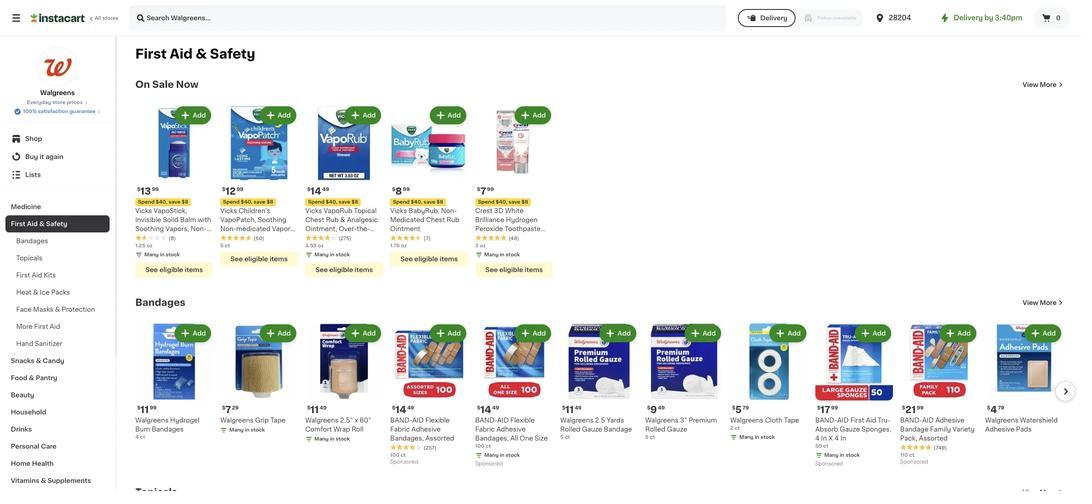 Task type: vqa. For each thing, say whether or not it's contained in the screenshot.
the topmost can
no



Task type: describe. For each thing, give the bounding box(es) containing it.
walgreens cloth tape 2 ct
[[730, 418, 799, 431]]

60"
[[360, 418, 371, 424]]

see eligible items for 12
[[230, 256, 288, 263]]

aid left kits
[[32, 272, 42, 279]]

face masks & protection link
[[5, 301, 110, 318]]

1.76
[[390, 244, 400, 249]]

100 inside band-aid flexible fabric adhesive bandages, all one size 100 ct
[[475, 444, 484, 449]]

first inside band-aid first aid tru- absorb gauze sponges, 4 in x 4 in 50 ct
[[850, 418, 864, 424]]

2 vertical spatial more
[[16, 324, 33, 330]]

eligible for 12
[[244, 256, 268, 263]]

medicine link
[[5, 198, 110, 216]]

28204
[[889, 14, 911, 21]]

& inside vicks vaporub topical chest rub & analgesic ointment, over-the- counter medicine
[[340, 217, 345, 223]]

see eligible items button for 14
[[305, 263, 383, 278]]

non- inside vicks babyrub, non- medicated chest rub ointment
[[441, 208, 457, 214]]

sponsored badge image for band-aid flexible fabric adhesive bandages, assorted
[[390, 460, 418, 465]]

& up now
[[196, 47, 207, 60]]

spend $40, save $8 for 7
[[478, 200, 528, 205]]

100% satisfaction guarantee
[[23, 109, 96, 114]]

$ up "walgreens 2.5 yards rolled gauze bandage 5 ct"
[[562, 406, 565, 411]]

many in stock down band-aid flexible fabric adhesive bandages, all one size 100 ct
[[484, 453, 520, 458]]

walgreens logo image
[[38, 47, 77, 87]]

(8)
[[169, 237, 176, 241]]

1.76 oz
[[390, 244, 407, 249]]

items for 8
[[440, 256, 458, 263]]

walgreens for walgreens cloth tape 2 ct
[[730, 418, 763, 424]]

sale
[[152, 80, 174, 89]]

see eligible items button for 13
[[135, 263, 213, 278]]

$ inside the $ 12 99
[[222, 187, 225, 192]]

variety
[[952, 427, 975, 433]]

save for 12
[[254, 200, 265, 205]]

stock down (48) on the top of page
[[506, 253, 520, 258]]

medicated inside vicks babyrub, non- medicated chest rub ointment
[[390, 217, 424, 223]]

stock down walgreens cloth tape 2 ct
[[761, 435, 775, 440]]

see eligible items for 8
[[400, 256, 458, 263]]

3"
[[680, 418, 687, 424]]

99 for 7
[[487, 187, 494, 192]]

many down walgreens grip tape
[[229, 428, 244, 433]]

79 for 4
[[998, 406, 1004, 411]]

band- for band-aid flexible fabric adhesive bandages, all one size 100 ct
[[475, 418, 497, 424]]

more for spend $40, save $8
[[1040, 82, 1057, 88]]

2 in from the left
[[840, 436, 846, 442]]

save for 14
[[339, 200, 350, 205]]

product group containing 5
[[730, 323, 808, 443]]

ct inside band-aid flexible fabric adhesive bandages, all one size 100 ct
[[486, 444, 491, 449]]

more for 14
[[1040, 300, 1057, 306]]

(749)
[[934, 446, 947, 451]]

bandages, for band-aid flexible fabric adhesive bandages, assorted
[[390, 436, 424, 442]]

$40, for 12
[[241, 200, 252, 205]]

product group containing 21
[[900, 323, 978, 468]]

items for 14
[[355, 267, 373, 273]]

mess-
[[220, 235, 240, 241]]

view more for 14
[[1023, 300, 1057, 306]]

49 for walgreens 2.5" x 60" comfort wrap roll
[[320, 406, 327, 411]]

adhesive inside band-aid flexible fabric adhesive bandages, all one size 100 ct
[[496, 427, 526, 433]]

$ 8 99
[[392, 187, 410, 196]]

sponsored badge image for band-aid adhesive bandage family variety pack, assorted
[[900, 460, 927, 465]]

items for 7
[[525, 267, 543, 273]]

everyday store prices
[[27, 100, 83, 105]]

now
[[176, 80, 198, 89]]

0 vertical spatial first aid & safety
[[135, 47, 255, 60]]

personal care
[[11, 444, 56, 450]]

chest inside vicks babyrub, non- medicated chest rub ointment
[[426, 217, 445, 223]]

band- for band-aid flexible fabric adhesive bandages, assorted
[[390, 418, 412, 424]]

food & pantry link
[[5, 370, 110, 387]]

satisfaction
[[38, 109, 68, 114]]

9
[[650, 405, 657, 415]]

buy it again
[[25, 154, 63, 160]]

drinks
[[11, 427, 32, 433]]

in down fluoride
[[500, 253, 504, 258]]

ct inside walgreens 3" premium rolled gauze 5 ct
[[650, 435, 655, 440]]

14 for spend
[[310, 187, 321, 196]]

view more link for 14
[[1023, 299, 1063, 308]]

guarantee
[[69, 109, 96, 114]]

on
[[135, 80, 150, 89]]

99 for 13
[[152, 187, 159, 192]]

$ 14 49 for band-
[[392, 405, 414, 415]]

walgreens for walgreens hydrogel burn bandages 4 ct
[[135, 418, 169, 424]]

stock down band-aid first aid tru- absorb gauze sponges, 4 in x 4 in 50 ct
[[846, 453, 860, 458]]

topicals link
[[5, 250, 110, 267]]

5 down mess-
[[220, 244, 224, 249]]

49 for spend $40, save $8
[[322, 187, 329, 192]]

vapostick,
[[154, 208, 187, 214]]

see eligible items button for 8
[[390, 252, 468, 267]]

rolled for 11
[[560, 427, 580, 433]]

lists link
[[5, 166, 110, 184]]

aid up now
[[170, 47, 193, 60]]

99 for 11
[[150, 406, 157, 411]]

& right food
[[29, 375, 34, 382]]

walgreens link
[[38, 47, 77, 97]]

1 in from the left
[[821, 436, 827, 442]]

$ 11 49 for walgreens 2.5 yards rolled gauze bandage
[[562, 405, 582, 415]]

many in stock down '(8)'
[[144, 253, 180, 258]]

first up on
[[135, 47, 167, 60]]

aid for pack,
[[922, 418, 934, 424]]

$ 14 49 for spend
[[307, 187, 329, 196]]

29
[[232, 406, 239, 411]]

in down counter
[[330, 253, 334, 258]]

flexible for all
[[510, 418, 535, 424]]

walgreens hydrogel burn bandages 4 ct
[[135, 418, 200, 440]]

aid down medicine link
[[27, 221, 38, 227]]

stock down the wrap
[[336, 437, 350, 442]]

aid down face masks & protection
[[50, 324, 60, 330]]

11 for walgreens 2.5" x 60" comfort wrap roll
[[310, 405, 319, 415]]

all stores link
[[31, 5, 119, 31]]

4 up walgreens watershield adhesive pads
[[990, 405, 997, 415]]

items for 13
[[185, 267, 203, 273]]

& down health
[[41, 478, 46, 484]]

in down band-aid first aid tru- absorb gauze sponges, 4 in x 4 in 50 ct
[[840, 453, 844, 458]]

3d
[[494, 208, 503, 214]]

vapopatch,
[[220, 217, 256, 223]]

snacks & candy
[[11, 358, 64, 364]]

7 for spend
[[480, 187, 486, 196]]

(257)
[[424, 446, 437, 451]]

balm
[[180, 217, 196, 223]]

spend for 13
[[138, 200, 155, 205]]

vicks children's vapopatch, soothing non-medicated vapors, mess-free aroma patch
[[220, 208, 296, 241]]

pads
[[1016, 427, 1032, 433]]

eligible for 8
[[414, 256, 438, 263]]

99 for 12
[[237, 187, 244, 192]]

many in stock down walgreens grip tape
[[229, 428, 265, 433]]

$40, for 13
[[156, 200, 167, 205]]

tru-
[[878, 418, 890, 424]]

product group containing 8
[[390, 105, 468, 267]]

$ 13 99
[[137, 187, 159, 196]]

(48)
[[509, 237, 519, 241]]

delivery by 3:40pm link
[[939, 13, 1022, 23]]

spend $40, save $8 for 8
[[393, 200, 443, 205]]

kits
[[44, 272, 56, 279]]

49 for band-aid flexible fabric adhesive bandages, assorted
[[407, 406, 414, 411]]

product group containing 13
[[135, 105, 213, 278]]

many down "1.25 oz"
[[144, 253, 159, 258]]

ct inside band-aid first aid tru- absorb gauze sponges, 4 in x 4 in 50 ct
[[823, 444, 828, 449]]

7 for walgreens
[[225, 405, 231, 415]]

household
[[11, 409, 46, 416]]

eligible for 14
[[329, 267, 353, 273]]

$ up comfort
[[307, 406, 310, 411]]

crest
[[475, 208, 493, 214]]

14 for band-
[[395, 405, 406, 415]]

counter
[[305, 235, 331, 241]]

tape for walgreens cloth tape 2 ct
[[784, 418, 799, 424]]

aid for gauze
[[837, 418, 849, 424]]

rub inside vicks babyrub, non- medicated chest rub ointment
[[447, 217, 459, 223]]

flexible for assorted
[[425, 418, 450, 424]]

non- inside vicks vapostick, invisible solid balm with soothing vapors, non- medicated
[[191, 226, 207, 232]]

4 up 50
[[815, 436, 819, 442]]

ct inside walgreens cloth tape 2 ct
[[735, 426, 740, 431]]

adhesive inside band-aid adhesive bandage family variety pack, assorted
[[935, 418, 964, 424]]

shop link
[[5, 130, 110, 148]]

assorted inside band-aid flexible fabric adhesive bandages, assorted
[[425, 436, 454, 442]]

first aid kits
[[16, 272, 56, 279]]

& down medicine link
[[39, 221, 44, 227]]

personal care link
[[5, 438, 110, 455]]

$ up band-aid flexible fabric adhesive bandages, all one size 100 ct
[[477, 406, 480, 411]]

bandages inside the walgreens hydrogel burn bandages 4 ct
[[152, 427, 184, 433]]

many in stock down fluoride
[[484, 253, 520, 258]]

$ up band-aid flexible fabric adhesive bandages, assorted
[[392, 406, 395, 411]]

household link
[[5, 404, 110, 421]]

all stores
[[95, 16, 118, 21]]

spend $40, save $8 for 14
[[308, 200, 358, 205]]

$ inside $ 17 99
[[817, 406, 820, 411]]

$8 for 7
[[522, 200, 528, 205]]

12
[[225, 187, 236, 196]]

product group containing 9
[[645, 323, 723, 441]]

walgreens grip tape
[[220, 418, 286, 424]]

soothing inside vicks vapostick, invisible solid balm with soothing vapors, non- medicated
[[135, 226, 164, 232]]

$ inside the $ 11 99
[[137, 406, 140, 411]]

soothing inside vicks children's vapopatch, soothing non-medicated vapors, mess-free aroma patch
[[258, 217, 286, 223]]

49 for band-aid flexible fabric adhesive bandages, all one size
[[492, 406, 499, 411]]

many in stock down the wrap
[[314, 437, 350, 442]]

vitamins & supplements
[[11, 478, 91, 484]]

yards
[[607, 418, 624, 424]]

walgreens for walgreens 3" premium rolled gauze 5 ct
[[645, 418, 679, 424]]

product group containing 17
[[815, 323, 893, 469]]

$ 7 29
[[222, 405, 239, 415]]

spend for 14
[[308, 200, 325, 205]]

heat & ice packs link
[[5, 284, 110, 301]]

band-aid first aid tru- absorb gauze sponges, 4 in x 4 in 50 ct
[[815, 418, 891, 449]]

2.5
[[595, 418, 605, 424]]

many down x
[[824, 453, 839, 458]]

premium
[[689, 418, 717, 424]]

care
[[41, 444, 56, 450]]

gauze inside band-aid first aid tru- absorb gauze sponges, 4 in x 4 in 50 ct
[[840, 427, 860, 433]]

aroma
[[256, 235, 276, 241]]

x
[[354, 418, 358, 424]]

vicks for 13
[[135, 208, 152, 214]]

medicine inside vicks vaporub topical chest rub & analgesic ointment, over-the- counter medicine
[[333, 235, 362, 241]]

0 horizontal spatial safety
[[46, 221, 67, 227]]

$ inside "$ 7 99"
[[477, 187, 480, 192]]

crest 3d white brilliance hydrogen peroxide toothpaste with fluoride
[[475, 208, 541, 241]]

28204 button
[[874, 5, 928, 31]]

buy
[[25, 154, 38, 160]]

& inside 'link'
[[55, 307, 60, 313]]

11 for walgreens 2.5 yards rolled gauze bandage
[[565, 405, 574, 415]]

aid for all
[[497, 418, 509, 424]]

many down walgreens cloth tape 2 ct
[[739, 435, 754, 440]]

first aid kits link
[[5, 267, 110, 284]]

over-
[[339, 226, 357, 232]]

4 right x
[[835, 436, 839, 442]]

walgreens watershield adhesive pads
[[985, 418, 1058, 433]]

2 horizontal spatial 14
[[480, 405, 491, 415]]

1.25
[[135, 244, 145, 249]]

first inside more first aid link
[[34, 324, 48, 330]]

many down "3.53 oz"
[[314, 253, 329, 258]]

roll
[[352, 427, 364, 433]]

save for 13
[[169, 200, 180, 205]]

walgreens 2.5" x 60" comfort wrap roll
[[305, 418, 371, 433]]

stock down the one
[[506, 453, 520, 458]]

& left candy
[[36, 358, 41, 364]]

watershield
[[1020, 418, 1058, 424]]

in down band-aid flexible fabric adhesive bandages, all one size 100 ct
[[500, 453, 504, 458]]

many in stock down walgreens cloth tape 2 ct
[[739, 435, 775, 440]]

0 horizontal spatial 100
[[390, 453, 399, 458]]

it
[[40, 154, 44, 160]]

hand
[[16, 341, 33, 347]]

0 button
[[1033, 7, 1070, 29]]

0 horizontal spatial all
[[95, 16, 101, 21]]

$ inside $ 5 79
[[732, 406, 735, 411]]

3.53 oz
[[305, 244, 324, 249]]

rolled for 9
[[645, 427, 665, 433]]

by
[[984, 14, 993, 21]]

many in stock down "3.53 oz"
[[314, 253, 350, 258]]

see for 8
[[400, 256, 413, 263]]



Task type: locate. For each thing, give the bounding box(es) containing it.
vicks for 14
[[305, 208, 322, 214]]

$ inside $ 9 49
[[647, 406, 650, 411]]

vicks inside vicks vaporub topical chest rub & analgesic ointment, over-the- counter medicine
[[305, 208, 322, 214]]

$8 for 12
[[267, 200, 273, 205]]

band- inside band-aid adhesive bandage family variety pack, assorted
[[900, 418, 922, 424]]

walgreens inside the walgreens hydrogel burn bandages 4 ct
[[135, 418, 169, 424]]

wrap
[[334, 427, 350, 433]]

1 vertical spatial first aid & safety
[[11, 221, 67, 227]]

band- for band-aid adhesive bandage family variety pack, assorted
[[900, 418, 922, 424]]

1 11 from the left
[[140, 405, 149, 415]]

sanitizer
[[35, 341, 62, 347]]

99 inside $ 17 99
[[831, 406, 838, 411]]

1 spend $40, save $8 from the left
[[138, 200, 188, 205]]

1 assorted from the left
[[425, 436, 454, 442]]

with inside vicks vapostick, invisible solid balm with soothing vapors, non- medicated
[[198, 217, 211, 223]]

0 horizontal spatial rolled
[[560, 427, 580, 433]]

1 horizontal spatial medicine
[[333, 235, 362, 241]]

oz for 14
[[318, 244, 324, 249]]

home health link
[[5, 455, 110, 473]]

0 horizontal spatial soothing
[[135, 226, 164, 232]]

sponsored badge image
[[390, 460, 418, 465], [900, 460, 927, 465], [475, 462, 503, 467], [815, 462, 842, 467]]

2 horizontal spatial $ 14 49
[[477, 405, 499, 415]]

1 $8 from the left
[[182, 200, 188, 205]]

free
[[240, 235, 254, 241]]

0 horizontal spatial 79
[[743, 406, 749, 411]]

3 gauze from the left
[[840, 427, 860, 433]]

x
[[828, 436, 833, 442]]

& right masks
[[55, 307, 60, 313]]

1 vapors, from the left
[[166, 226, 189, 232]]

rub
[[326, 217, 339, 223], [447, 217, 459, 223]]

aid inside band-aid first aid tru- absorb gauze sponges, 4 in x 4 in 50 ct
[[837, 418, 849, 424]]

ct
[[225, 244, 230, 249], [735, 426, 740, 431], [140, 435, 145, 440], [565, 435, 570, 440], [650, 435, 655, 440], [486, 444, 491, 449], [823, 444, 828, 449], [401, 453, 406, 458], [909, 453, 914, 458]]

2 $8 from the left
[[267, 200, 273, 205]]

bandages link for topicals link
[[5, 233, 110, 250]]

medicated
[[390, 217, 424, 223], [135, 235, 169, 241]]

1 79 from the left
[[743, 406, 749, 411]]

on sale now
[[135, 80, 198, 89]]

2 chest from the left
[[426, 217, 445, 223]]

$40, up the vaporub at the left of the page
[[326, 200, 337, 205]]

1 bandage from the left
[[604, 427, 632, 433]]

79 inside $ 4 79
[[998, 406, 1004, 411]]

4 $8 from the left
[[437, 200, 443, 205]]

many in stock
[[144, 253, 180, 258], [314, 253, 350, 258], [484, 253, 520, 258], [229, 428, 265, 433], [739, 435, 775, 440], [314, 437, 350, 442], [484, 453, 520, 458], [824, 453, 860, 458]]

flexible inside band-aid flexible fabric adhesive bandages, assorted
[[425, 418, 450, 424]]

with inside crest 3d white brilliance hydrogen peroxide toothpaste with fluoride
[[475, 235, 489, 241]]

1 horizontal spatial $ 14 49
[[392, 405, 414, 415]]

walgreens for walgreens 2.5" x 60" comfort wrap roll
[[305, 418, 339, 424]]

0 horizontal spatial first aid & safety
[[11, 221, 67, 227]]

$ 17 99
[[817, 405, 838, 415]]

$
[[137, 187, 140, 192], [222, 187, 225, 192], [307, 187, 310, 192], [392, 187, 395, 192], [477, 187, 480, 192], [137, 406, 140, 411], [222, 406, 225, 411], [307, 406, 310, 411], [392, 406, 395, 411], [477, 406, 480, 411], [562, 406, 565, 411], [647, 406, 650, 411], [732, 406, 735, 411], [817, 406, 820, 411], [902, 406, 905, 411], [987, 406, 990, 411]]

topical
[[354, 208, 377, 214]]

99 inside the $ 11 99
[[150, 406, 157, 411]]

0 vertical spatial item carousel region
[[123, 101, 1063, 283]]

bandages, up 100 ct
[[390, 436, 424, 442]]

99 for 8
[[403, 187, 410, 192]]

lists
[[25, 172, 41, 178]]

0 horizontal spatial flexible
[[425, 418, 450, 424]]

in down walgreens grip tape
[[245, 428, 249, 433]]

1 vertical spatial safety
[[46, 221, 67, 227]]

3 11 from the left
[[565, 405, 574, 415]]

absorb
[[815, 427, 838, 433]]

1 horizontal spatial rub
[[447, 217, 459, 223]]

many down band-aid flexible fabric adhesive bandages, all one size 100 ct
[[484, 453, 499, 458]]

1 horizontal spatial bandage
[[900, 427, 928, 433]]

chest up the ointment,
[[305, 217, 324, 223]]

None search field
[[129, 5, 726, 31]]

99 right 21
[[917, 406, 924, 411]]

eligible down '(8)'
[[159, 267, 183, 273]]

ct inside the walgreens hydrogel burn bandages 4 ct
[[140, 435, 145, 440]]

0 vertical spatial soothing
[[258, 217, 286, 223]]

vicks babyrub, non- medicated chest rub ointment
[[390, 208, 459, 232]]

walgreens up "store"
[[40, 90, 75, 96]]

$ inside $ 13 99
[[137, 187, 140, 192]]

3 vicks from the left
[[305, 208, 322, 214]]

vicks up ointment
[[390, 208, 407, 214]]

stock
[[166, 253, 180, 258], [336, 253, 350, 258], [506, 253, 520, 258], [251, 428, 265, 433], [761, 435, 775, 440], [336, 437, 350, 442], [506, 453, 520, 458], [846, 453, 860, 458]]

on sale now link
[[135, 79, 198, 90]]

aid inside band-aid flexible fabric adhesive bandages, assorted
[[412, 418, 424, 424]]

save up the vapostick,
[[169, 200, 180, 205]]

see eligible items button down (48) on the top of page
[[475, 263, 553, 278]]

14 up band-aid flexible fabric adhesive bandages, all one size 100 ct
[[480, 405, 491, 415]]

79 inside $ 5 79
[[743, 406, 749, 411]]

14 up band-aid flexible fabric adhesive bandages, assorted
[[395, 405, 406, 415]]

$ up walgreens 3" premium rolled gauze 5 ct
[[647, 406, 650, 411]]

0 horizontal spatial bandages,
[[390, 436, 424, 442]]

1 $ 11 49 from the left
[[307, 405, 327, 415]]

$40, up children's
[[241, 200, 252, 205]]

0 horizontal spatial delivery
[[760, 15, 787, 21]]

vitamins & supplements link
[[5, 473, 110, 490]]

0 vertical spatial all
[[95, 16, 101, 21]]

gauze down 3"
[[667, 427, 687, 433]]

bandage
[[604, 427, 632, 433], [900, 427, 928, 433]]

2 bandage from the left
[[900, 427, 928, 433]]

delivery
[[954, 14, 983, 21], [760, 15, 787, 21]]

band-
[[390, 418, 412, 424], [475, 418, 497, 424], [815, 418, 837, 424], [900, 418, 922, 424]]

vicks
[[135, 208, 152, 214], [220, 208, 237, 214], [305, 208, 322, 214], [390, 208, 407, 214]]

assorted
[[425, 436, 454, 442], [919, 436, 948, 442]]

1 tape from the left
[[270, 418, 286, 424]]

vicks inside vicks children's vapopatch, soothing non-medicated vapors, mess-free aroma patch
[[220, 208, 237, 214]]

many down comfort
[[314, 437, 329, 442]]

bandages, for band-aid flexible fabric adhesive bandages, all one size 100 ct
[[475, 436, 509, 442]]

aid inside band-aid flexible fabric adhesive bandages, all one size 100 ct
[[497, 418, 509, 424]]

walgreens for walgreens 2.5 yards rolled gauze bandage 5 ct
[[560, 418, 594, 424]]

all left "stores"
[[95, 16, 101, 21]]

0 horizontal spatial medicated
[[135, 235, 169, 241]]

$ up the ointment,
[[307, 187, 310, 192]]

pantry
[[36, 375, 57, 382]]

$8 up the vapostick,
[[182, 200, 188, 205]]

$ inside "$ 21 99"
[[902, 406, 905, 411]]

all inside band-aid flexible fabric adhesive bandages, all one size 100 ct
[[510, 436, 518, 442]]

0 vertical spatial view more link
[[1023, 80, 1063, 89]]

2 fabric from the left
[[475, 427, 495, 433]]

sponsored badge image for band-aid first aid tru- absorb gauze sponges, 4 in x 4 in
[[815, 462, 842, 467]]

2 view more from the top
[[1023, 300, 1057, 306]]

$ 14 49 up band-aid flexible fabric adhesive bandages, all one size 100 ct
[[477, 405, 499, 415]]

sponsored badge image for band-aid flexible fabric adhesive bandages, all one size
[[475, 462, 503, 467]]

99 for 17
[[831, 406, 838, 411]]

0 horizontal spatial non-
[[191, 226, 207, 232]]

1 horizontal spatial 100
[[475, 444, 484, 449]]

3 save from the left
[[339, 200, 350, 205]]

0 horizontal spatial chest
[[305, 217, 324, 223]]

2 bandages, from the left
[[475, 436, 509, 442]]

0 horizontal spatial assorted
[[425, 436, 454, 442]]

ct inside "walgreens 2.5 yards rolled gauze bandage 5 ct"
[[565, 435, 570, 440]]

5 down $ 9 49
[[645, 435, 649, 440]]

2 band- from the left
[[475, 418, 497, 424]]

walgreens inside walgreens 2.5" x 60" comfort wrap roll
[[305, 418, 339, 424]]

save for 7
[[508, 200, 520, 205]]

2 vapors, from the left
[[272, 226, 296, 232]]

save
[[169, 200, 180, 205], [254, 200, 265, 205], [339, 200, 350, 205], [424, 200, 435, 205], [508, 200, 520, 205]]

0 vertical spatial more
[[1040, 82, 1057, 88]]

spend $40, save $8 for 12
[[223, 200, 273, 205]]

0 horizontal spatial 7
[[225, 405, 231, 415]]

(275)
[[339, 237, 351, 241]]

walgreens down $ 5 79
[[730, 418, 763, 424]]

0 vertical spatial with
[[198, 217, 211, 223]]

rolled inside walgreens 3" premium rolled gauze 5 ct
[[645, 427, 665, 433]]

1 vertical spatial view
[[1023, 300, 1038, 306]]

see for 13
[[145, 267, 158, 273]]

walgreens inside "walgreens 2.5 yards rolled gauze bandage 5 ct"
[[560, 418, 594, 424]]

spend
[[138, 200, 155, 205], [223, 200, 240, 205], [308, 200, 325, 205], [393, 200, 410, 205], [478, 200, 494, 205]]

eligible down (275)
[[329, 267, 353, 273]]

product group containing 12
[[220, 105, 298, 267]]

beauty
[[11, 392, 34, 399]]

1 horizontal spatial fabric
[[475, 427, 495, 433]]

0 horizontal spatial with
[[198, 217, 211, 223]]

1 view from the top
[[1023, 82, 1038, 88]]

delivery by 3:40pm
[[954, 14, 1022, 21]]

7
[[480, 187, 486, 196], [225, 405, 231, 415]]

aid
[[170, 47, 193, 60], [27, 221, 38, 227], [32, 272, 42, 279], [50, 324, 60, 330], [866, 418, 876, 424]]

& left ice
[[33, 290, 38, 296]]

view more for spend $40, save $8
[[1023, 82, 1057, 88]]

0 horizontal spatial gauze
[[582, 427, 602, 433]]

★★★★★
[[135, 235, 167, 241], [220, 235, 252, 241], [220, 235, 252, 241], [305, 235, 337, 241], [305, 235, 337, 241], [390, 235, 422, 241], [390, 235, 422, 241], [475, 235, 507, 241], [475, 235, 507, 241], [390, 445, 422, 451], [390, 445, 422, 451], [900, 445, 932, 451], [900, 445, 932, 451]]

3:40pm
[[995, 14, 1022, 21]]

$40, for 7
[[496, 200, 507, 205]]

0 vertical spatial 7
[[480, 187, 486, 196]]

vapors, up patch
[[272, 226, 296, 232]]

item carousel region for on sale now
[[123, 101, 1063, 283]]

gauze for 9
[[667, 427, 687, 433]]

in down the wrap
[[330, 437, 334, 442]]

sponsored badge image down 100 ct
[[390, 460, 418, 465]]

assorted up (257) at the left bottom of the page
[[425, 436, 454, 442]]

5 ct
[[220, 244, 230, 249]]

2
[[730, 426, 733, 431]]

see down "1.25 oz"
[[145, 267, 158, 273]]

chest
[[305, 217, 324, 223], [426, 217, 445, 223]]

4 spend from the left
[[393, 200, 410, 205]]

1 aid from the left
[[412, 418, 424, 424]]

vicks inside vicks vapostick, invisible solid balm with soothing vapors, non- medicated
[[135, 208, 152, 214]]

aid for assorted
[[412, 418, 424, 424]]

4 save from the left
[[424, 200, 435, 205]]

99 right 13
[[152, 187, 159, 192]]

band-aid flexible fabric adhesive bandages, all one size 100 ct
[[475, 418, 548, 449]]

1 vertical spatial view more
[[1023, 300, 1057, 306]]

1 horizontal spatial in
[[840, 436, 846, 442]]

1 vertical spatial medicated
[[135, 235, 169, 241]]

$8 for 14
[[352, 200, 358, 205]]

1 horizontal spatial chest
[[426, 217, 445, 223]]

0 horizontal spatial bandage
[[604, 427, 632, 433]]

food & pantry
[[11, 375, 57, 382]]

service type group
[[738, 9, 864, 27]]

1 horizontal spatial assorted
[[919, 436, 948, 442]]

99 right 12
[[237, 187, 244, 192]]

walgreens 3" premium rolled gauze 5 ct
[[645, 418, 717, 440]]

flexible
[[425, 418, 450, 424], [510, 418, 535, 424]]

0 vertical spatial bandages
[[16, 238, 48, 244]]

17
[[820, 405, 830, 415]]

1 horizontal spatial safety
[[210, 47, 255, 60]]

vaporub
[[324, 208, 352, 214]]

in down walgreens cloth tape 2 ct
[[755, 435, 759, 440]]

supplements
[[48, 478, 91, 484]]

1 horizontal spatial soothing
[[258, 217, 286, 223]]

first aid & safety link
[[5, 216, 110, 233]]

1 vertical spatial 7
[[225, 405, 231, 415]]

2 view more link from the top
[[1023, 299, 1063, 308]]

1 horizontal spatial first aid & safety
[[135, 47, 255, 60]]

110 ct
[[900, 453, 914, 458]]

49 for walgreens 2.5 yards rolled gauze bandage
[[575, 406, 582, 411]]

$ 11 99
[[137, 405, 157, 415]]

gauze down 2.5
[[582, 427, 602, 433]]

1 gauze from the left
[[582, 427, 602, 433]]

walgreens for walgreens
[[40, 90, 75, 96]]

5 spend from the left
[[478, 200, 494, 205]]

adhesive
[[935, 418, 964, 424], [411, 427, 441, 433], [496, 427, 526, 433], [985, 427, 1014, 433]]

1 oz from the left
[[147, 244, 152, 249]]

view for 14
[[1023, 300, 1038, 306]]

4 aid from the left
[[922, 418, 934, 424]]

2 spend $40, save $8 from the left
[[223, 200, 273, 205]]

see for 12
[[230, 256, 243, 263]]

1 vertical spatial with
[[475, 235, 489, 241]]

many
[[144, 253, 159, 258], [314, 253, 329, 258], [484, 253, 499, 258], [229, 428, 244, 433], [739, 435, 754, 440], [314, 437, 329, 442], [484, 453, 499, 458], [824, 453, 839, 458]]

non- inside vicks children's vapopatch, soothing non-medicated vapors, mess-free aroma patch
[[220, 226, 236, 232]]

shop
[[25, 136, 42, 142]]

$ inside $ 7 29
[[222, 406, 225, 411]]

rub inside vicks vaporub topical chest rub & analgesic ointment, over-the- counter medicine
[[326, 217, 339, 223]]

flexible inside band-aid flexible fabric adhesive bandages, all one size 100 ct
[[510, 418, 535, 424]]

stock down '(8)'
[[166, 253, 180, 258]]

spend $40, save $8
[[138, 200, 188, 205], [223, 200, 273, 205], [308, 200, 358, 205], [393, 200, 443, 205], [478, 200, 528, 205]]

79 for 5
[[743, 406, 749, 411]]

3 aid from the left
[[837, 418, 849, 424]]

1.25 oz
[[135, 244, 152, 249]]

size
[[535, 436, 548, 442]]

100
[[475, 444, 484, 449], [390, 453, 399, 458]]

bandage up the pack,
[[900, 427, 928, 433]]

5 inside walgreens 3" premium rolled gauze 5 ct
[[645, 435, 649, 440]]

ice
[[40, 290, 50, 296]]

many down the 3 oz
[[484, 253, 499, 258]]

see for 7
[[485, 267, 498, 273]]

walgreens down $ 7 29 at bottom
[[220, 418, 254, 424]]

see eligible items down (275)
[[315, 267, 373, 273]]

instacart logo image
[[31, 13, 85, 23]]

rolled inside "walgreens 2.5 yards rolled gauze bandage 5 ct"
[[560, 427, 580, 433]]

$ 11 49 up comfort
[[307, 405, 327, 415]]

4 oz from the left
[[480, 244, 486, 249]]

brilliance
[[475, 217, 504, 223]]

see eligible items down (50)
[[230, 256, 288, 263]]

sponsored badge image down 50
[[815, 462, 842, 467]]

vapors, inside vicks children's vapopatch, soothing non-medicated vapors, mess-free aroma patch
[[272, 226, 296, 232]]

vicks for 12
[[220, 208, 237, 214]]

2 79 from the left
[[998, 406, 1004, 411]]

see eligible items for 14
[[315, 267, 373, 273]]

heat
[[16, 290, 32, 296]]

$40, for 8
[[411, 200, 422, 205]]

0 horizontal spatial rub
[[326, 217, 339, 223]]

99 inside $ 13 99
[[152, 187, 159, 192]]

adhesive inside walgreens watershield adhesive pads
[[985, 427, 1014, 433]]

heat & ice packs
[[16, 290, 70, 296]]

snacks & candy link
[[5, 353, 110, 370]]

bandages link
[[5, 233, 110, 250], [135, 298, 185, 309]]

2 horizontal spatial gauze
[[840, 427, 860, 433]]

11 for walgreens hydrogel burn bandages
[[140, 405, 149, 415]]

band- inside band-aid flexible fabric adhesive bandages, all one size 100 ct
[[475, 418, 497, 424]]

0 vertical spatial view
[[1023, 82, 1038, 88]]

candy
[[43, 358, 64, 364]]

99 inside "$ 21 99"
[[917, 406, 924, 411]]

14 up the ointment,
[[310, 187, 321, 196]]

1 rolled from the left
[[560, 427, 580, 433]]

1 view more from the top
[[1023, 82, 1057, 88]]

2 oz from the left
[[318, 244, 324, 249]]

$ up crest
[[477, 187, 480, 192]]

7 up crest
[[480, 187, 486, 196]]

walgreens 2.5 yards rolled gauze bandage 5 ct
[[560, 418, 632, 440]]

2 gauze from the left
[[667, 427, 687, 433]]

many in stock down x
[[824, 453, 860, 458]]

see down the 3 oz
[[485, 267, 498, 273]]

$ up walgreens watershield adhesive pads
[[987, 406, 990, 411]]

2 rolled from the left
[[645, 427, 665, 433]]

1 rub from the left
[[326, 217, 339, 223]]

5 $8 from the left
[[522, 200, 528, 205]]

2 $ 11 49 from the left
[[562, 405, 582, 415]]

eligible down (7)
[[414, 256, 438, 263]]

spend for 12
[[223, 200, 240, 205]]

oz for 7
[[480, 244, 486, 249]]

masks
[[33, 307, 53, 313]]

99 for 21
[[917, 406, 924, 411]]

0 vertical spatial safety
[[210, 47, 255, 60]]

fabric inside band-aid flexible fabric adhesive bandages, all one size 100 ct
[[475, 427, 495, 433]]

& down the vaporub at the left of the page
[[340, 217, 345, 223]]

gauze for 11
[[582, 427, 602, 433]]

5 save from the left
[[508, 200, 520, 205]]

1 item carousel region from the top
[[123, 101, 1063, 283]]

product group
[[135, 105, 213, 278], [220, 105, 298, 267], [305, 105, 383, 278], [390, 105, 468, 267], [475, 105, 553, 278], [135, 323, 213, 441], [220, 323, 298, 436], [305, 323, 383, 445], [390, 323, 468, 468], [475, 323, 553, 469], [560, 323, 638, 441], [645, 323, 723, 441], [730, 323, 808, 443], [815, 323, 893, 469], [900, 323, 978, 468], [985, 323, 1063, 434]]

vitamins
[[11, 478, 39, 484]]

2 horizontal spatial 11
[[565, 405, 574, 415]]

see for 14
[[315, 267, 328, 273]]

3 spend $40, save $8 from the left
[[308, 200, 358, 205]]

vicks inside vicks babyrub, non- medicated chest rub ointment
[[390, 208, 407, 214]]

medicated up ointment
[[390, 217, 424, 223]]

4 band- from the left
[[900, 418, 922, 424]]

4 spend $40, save $8 from the left
[[393, 200, 443, 205]]

1 fabric from the left
[[390, 427, 410, 433]]

item carousel region
[[123, 101, 1063, 283], [123, 320, 1076, 473]]

1 horizontal spatial flexible
[[510, 418, 535, 424]]

0 horizontal spatial $ 11 49
[[307, 405, 327, 415]]

band- inside band-aid flexible fabric adhesive bandages, assorted
[[390, 418, 412, 424]]

oz for 8
[[401, 244, 407, 249]]

1 horizontal spatial medicated
[[390, 217, 424, 223]]

product group containing 4
[[985, 323, 1063, 434]]

3 oz from the left
[[401, 244, 407, 249]]

1 horizontal spatial bandages link
[[135, 298, 185, 309]]

1 horizontal spatial delivery
[[954, 14, 983, 21]]

1 horizontal spatial bandages,
[[475, 436, 509, 442]]

1 horizontal spatial rolled
[[645, 427, 665, 433]]

4 inside the walgreens hydrogel burn bandages 4 ct
[[135, 435, 139, 440]]

79 up walgreens cloth tape 2 ct
[[743, 406, 749, 411]]

1 vertical spatial medicine
[[333, 235, 362, 241]]

1 horizontal spatial 79
[[998, 406, 1004, 411]]

5 $40, from the left
[[496, 200, 507, 205]]

gauze inside "walgreens 2.5 yards rolled gauze bandage 5 ct"
[[582, 427, 602, 433]]

0 horizontal spatial medicine
[[11, 204, 41, 210]]

walgreens inside walgreens 3" premium rolled gauze 5 ct
[[645, 418, 679, 424]]

band- for band-aid first aid tru- absorb gauze sponges, 4 in x 4 in 50 ct
[[815, 418, 837, 424]]

delivery for delivery by 3:40pm
[[954, 14, 983, 21]]

2 view from the top
[[1023, 300, 1038, 306]]

in
[[160, 253, 164, 258], [330, 253, 334, 258], [500, 253, 504, 258], [245, 428, 249, 433], [755, 435, 759, 440], [330, 437, 334, 442], [500, 453, 504, 458], [840, 453, 844, 458]]

medicated inside vicks vapostick, invisible solid balm with soothing vapors, non- medicated
[[135, 235, 169, 241]]

1 vertical spatial view more link
[[1023, 299, 1063, 308]]

1 flexible from the left
[[425, 418, 450, 424]]

assorted inside band-aid adhesive bandage family variety pack, assorted
[[919, 436, 948, 442]]

bandages, inside band-aid flexible fabric adhesive bandages, all one size 100 ct
[[475, 436, 509, 442]]

1 bandages, from the left
[[390, 436, 424, 442]]

vapors, up '(8)'
[[166, 226, 189, 232]]

79 up walgreens watershield adhesive pads
[[998, 406, 1004, 411]]

tape inside walgreens cloth tape 2 ct
[[784, 418, 799, 424]]

1 horizontal spatial tape
[[784, 418, 799, 424]]

99 up burn
[[150, 406, 157, 411]]

1 horizontal spatial $ 11 49
[[562, 405, 582, 415]]

band- inside band-aid first aid tru- absorb gauze sponges, 4 in x 4 in 50 ct
[[815, 418, 837, 424]]

drinks link
[[5, 421, 110, 438]]

0 vertical spatial 100
[[475, 444, 484, 449]]

in down vicks vapostick, invisible solid balm with soothing vapors, non- medicated
[[160, 253, 164, 258]]

walgreens inside walgreens cloth tape 2 ct
[[730, 418, 763, 424]]

item carousel region for bandages
[[123, 320, 1076, 473]]

fabric inside band-aid flexible fabric adhesive bandages, assorted
[[390, 427, 410, 433]]

1 horizontal spatial vapors,
[[272, 226, 296, 232]]

bandages link for the view more link corresponding to 14
[[135, 298, 185, 309]]

2 item carousel region from the top
[[123, 320, 1076, 473]]

bandage inside band-aid adhesive bandage family variety pack, assorted
[[900, 427, 928, 433]]

1 vertical spatial bandages
[[135, 298, 185, 308]]

stock down (275)
[[336, 253, 350, 258]]

&
[[196, 47, 207, 60], [340, 217, 345, 223], [39, 221, 44, 227], [33, 290, 38, 296], [55, 307, 60, 313], [36, 358, 41, 364], [29, 375, 34, 382], [41, 478, 46, 484]]

chest inside vicks vaporub topical chest rub & analgesic ointment, over-the- counter medicine
[[305, 217, 324, 223]]

$40, up "3d"
[[496, 200, 507, 205]]

oz right 1.76
[[401, 244, 407, 249]]

$ 11 49 up "walgreens 2.5 yards rolled gauze bandage 5 ct"
[[562, 405, 582, 415]]

2 rub from the left
[[447, 217, 459, 223]]

first
[[135, 47, 167, 60], [11, 221, 25, 227], [16, 272, 30, 279], [34, 324, 48, 330], [850, 418, 864, 424]]

vapors, inside vicks vapostick, invisible solid balm with soothing vapors, non- medicated
[[166, 226, 189, 232]]

first aid & safety up now
[[135, 47, 255, 60]]

0 horizontal spatial $ 14 49
[[307, 187, 329, 196]]

2 tape from the left
[[784, 418, 799, 424]]

1 horizontal spatial gauze
[[667, 427, 687, 433]]

0 vertical spatial bandages link
[[5, 233, 110, 250]]

4 $40, from the left
[[411, 200, 422, 205]]

$40, for 14
[[326, 200, 337, 205]]

2 spend from the left
[[223, 200, 240, 205]]

5 spend $40, save $8 from the left
[[478, 200, 528, 205]]

1 horizontal spatial 11
[[310, 405, 319, 415]]

0 horizontal spatial 14
[[310, 187, 321, 196]]

1 vicks from the left
[[135, 208, 152, 214]]

save up white
[[508, 200, 520, 205]]

2 $40, from the left
[[241, 200, 252, 205]]

$ inside $ 4 79
[[987, 406, 990, 411]]

1 vertical spatial bandages link
[[135, 298, 185, 309]]

1 horizontal spatial non-
[[220, 226, 236, 232]]

0 horizontal spatial in
[[821, 436, 827, 442]]

1 save from the left
[[169, 200, 180, 205]]

1 vertical spatial more
[[1040, 300, 1057, 306]]

non- down the balm
[[191, 226, 207, 232]]

see eligible items button down '(8)'
[[135, 263, 213, 278]]

1 view more link from the top
[[1023, 80, 1063, 89]]

1 $40, from the left
[[156, 200, 167, 205]]

$8 up topical
[[352, 200, 358, 205]]

see eligible items for 7
[[485, 267, 543, 273]]

2 11 from the left
[[310, 405, 319, 415]]

1 horizontal spatial 14
[[395, 405, 406, 415]]

99 inside "$ 7 99"
[[487, 187, 494, 192]]

1 vertical spatial 100
[[390, 453, 399, 458]]

0 vertical spatial medicine
[[11, 204, 41, 210]]

49 inside $ 9 49
[[658, 406, 665, 411]]

gauze
[[582, 427, 602, 433], [667, 427, 687, 433], [840, 427, 860, 433]]

in left x
[[821, 436, 827, 442]]

first inside 'first aid & safety' link
[[11, 221, 25, 227]]

spend for 8
[[393, 200, 410, 205]]

$ up vapopatch,
[[222, 187, 225, 192]]

99 inside the $ 12 99
[[237, 187, 244, 192]]

0 vertical spatial view more
[[1023, 82, 1057, 88]]

2 vertical spatial bandages
[[152, 427, 184, 433]]

1 horizontal spatial all
[[510, 436, 518, 442]]

gauze inside walgreens 3" premium rolled gauze 5 ct
[[667, 427, 687, 433]]

bandage inside "walgreens 2.5 yards rolled gauze bandage 5 ct"
[[604, 427, 632, 433]]

snacks
[[11, 358, 34, 364]]

aid inside band-aid adhesive bandage family variety pack, assorted
[[922, 418, 934, 424]]

tape for walgreens grip tape
[[270, 418, 286, 424]]

save up babyrub,
[[424, 200, 435, 205]]

first inside first aid kits link
[[16, 272, 30, 279]]

2 flexible from the left
[[510, 418, 535, 424]]

more first aid link
[[5, 318, 110, 336]]

1 horizontal spatial with
[[475, 235, 489, 241]]

1 vertical spatial soothing
[[135, 226, 164, 232]]

soothing down invisible
[[135, 226, 164, 232]]

eligible for 7
[[499, 267, 523, 273]]

3 $40, from the left
[[326, 200, 337, 205]]

5 inside "walgreens 2.5 yards rolled gauze bandage 5 ct"
[[560, 435, 564, 440]]

3 band- from the left
[[815, 418, 837, 424]]

tape right cloth
[[784, 418, 799, 424]]

2 save from the left
[[254, 200, 265, 205]]

vicks up invisible
[[135, 208, 152, 214]]

4 vicks from the left
[[390, 208, 407, 214]]

delivery inside button
[[760, 15, 787, 21]]

0 horizontal spatial tape
[[270, 418, 286, 424]]

1 band- from the left
[[390, 418, 412, 424]]

$ 9 49
[[647, 405, 665, 415]]

49 up the vaporub at the left of the page
[[322, 187, 329, 192]]

assorted down family
[[919, 436, 948, 442]]

walgreens inside walgreens watershield adhesive pads
[[985, 418, 1018, 424]]

3.53
[[305, 244, 317, 249]]

see eligible items button for 12
[[220, 252, 298, 267]]

1 spend from the left
[[138, 200, 155, 205]]

more first aid
[[16, 324, 60, 330]]

2 vicks from the left
[[220, 208, 237, 214]]

view more link for spend $40, save $8
[[1023, 80, 1063, 89]]

stock down grip
[[251, 428, 265, 433]]

bandages, inside band-aid flexible fabric adhesive bandages, assorted
[[390, 436, 424, 442]]

view for spend $40, save $8
[[1023, 82, 1038, 88]]

vicks for 8
[[390, 208, 407, 214]]

items for 12
[[270, 256, 288, 263]]

oz right "1.25"
[[147, 244, 152, 249]]

spend $40, save $8 up babyrub,
[[393, 200, 443, 205]]

walgreens down $ 9 49
[[645, 418, 679, 424]]

2 assorted from the left
[[919, 436, 948, 442]]

item carousel region containing 13
[[123, 101, 1063, 283]]

0 horizontal spatial fabric
[[390, 427, 410, 433]]

$ inside $ 8 99
[[392, 187, 395, 192]]

ointment
[[390, 226, 420, 232]]

fabric for band-aid flexible fabric adhesive bandages, assorted
[[390, 427, 410, 433]]

2 aid from the left
[[497, 418, 509, 424]]

aid inside band-aid first aid tru- absorb gauze sponges, 4 in x 4 in 50 ct
[[866, 418, 876, 424]]

0 horizontal spatial bandages link
[[5, 233, 110, 250]]

all left the one
[[510, 436, 518, 442]]

5 up walgreens cloth tape 2 ct
[[735, 405, 742, 415]]

3 $8 from the left
[[352, 200, 358, 205]]

1 horizontal spatial 7
[[480, 187, 486, 196]]

0 horizontal spatial 11
[[140, 405, 149, 415]]

delivery for delivery
[[760, 15, 787, 21]]

see eligible items for 13
[[145, 267, 203, 273]]

spend $40, save $8 up children's
[[223, 200, 273, 205]]

see eligible items down (7)
[[400, 256, 458, 263]]

49 for walgreens 3" premium rolled gauze
[[658, 406, 665, 411]]

oz for 13
[[147, 244, 152, 249]]

1 chest from the left
[[305, 217, 324, 223]]

sponsored badge image down band-aid flexible fabric adhesive bandages, all one size 100 ct
[[475, 462, 503, 467]]

view
[[1023, 82, 1038, 88], [1023, 300, 1038, 306]]

0 horizontal spatial vapors,
[[166, 226, 189, 232]]

$40, up babyrub,
[[411, 200, 422, 205]]

$ 11 49 for walgreens 2.5" x 60" comfort wrap roll
[[307, 405, 327, 415]]

item carousel region containing 11
[[123, 320, 1076, 473]]

see eligible items button down (50)
[[220, 252, 298, 267]]

99 inside $ 8 99
[[403, 187, 410, 192]]

1 vertical spatial item carousel region
[[123, 320, 1076, 473]]

1 vertical spatial all
[[510, 436, 518, 442]]

3 oz
[[475, 244, 486, 249]]

patch
[[278, 235, 296, 241]]

see down 1.76 oz
[[400, 256, 413, 263]]

spend for 7
[[478, 200, 494, 205]]

Search field
[[130, 6, 725, 30]]

3 spend from the left
[[308, 200, 325, 205]]

2 horizontal spatial non-
[[441, 208, 457, 214]]

spend down $ 8 99
[[393, 200, 410, 205]]

adhesive inside band-aid flexible fabric adhesive bandages, assorted
[[411, 427, 441, 433]]

4 down burn
[[135, 435, 139, 440]]

0 vertical spatial medicated
[[390, 217, 424, 223]]



